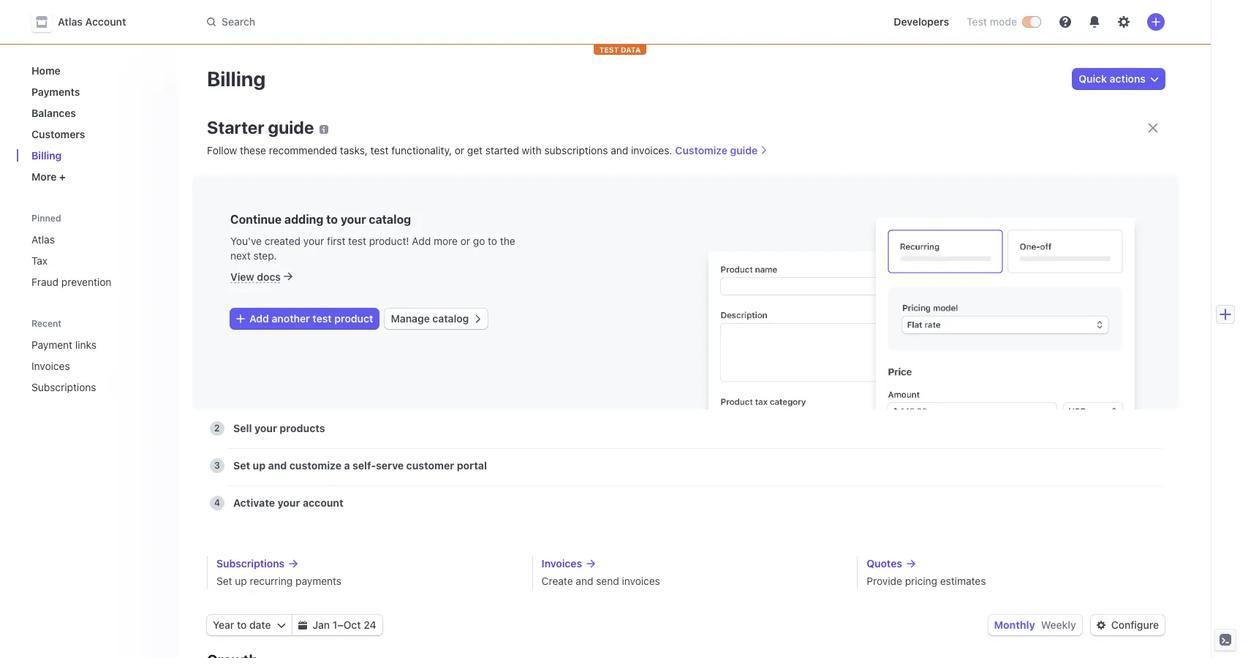 Task type: describe. For each thing, give the bounding box(es) containing it.
quick actions
[[1079, 72, 1146, 85]]

1 vertical spatial products
[[280, 422, 325, 434]]

with
[[522, 144, 542, 157]]

2
[[214, 423, 220, 434]]

1 vertical spatial subscriptions link
[[217, 557, 515, 571]]

recommended
[[269, 144, 337, 157]]

customize guide
[[675, 144, 758, 157]]

serve
[[376, 459, 404, 472]]

created
[[265, 235, 301, 247]]

your up first
[[341, 213, 366, 226]]

manage catalog link
[[385, 309, 488, 329]]

1 vertical spatial add
[[249, 313, 269, 325]]

view docs
[[230, 271, 281, 283]]

test
[[967, 15, 988, 28]]

atlas for atlas
[[31, 233, 55, 246]]

add another test product
[[249, 313, 373, 325]]

your for products
[[255, 422, 277, 434]]

quotes link
[[867, 557, 1165, 571]]

account
[[303, 497, 344, 509]]

guide for starter guide
[[268, 117, 314, 138]]

developers link
[[888, 10, 955, 34]]

home link
[[26, 59, 166, 83]]

1 horizontal spatial invoices
[[542, 557, 582, 570]]

fraud prevention
[[31, 276, 111, 288]]

year to date
[[213, 619, 271, 631]]

your for account
[[278, 497, 300, 509]]

monthly weekly
[[994, 619, 1077, 631]]

recent element
[[17, 333, 178, 399]]

quick
[[1079, 72, 1108, 85]]

send
[[596, 575, 619, 587]]

starter guide
[[207, 117, 314, 138]]

invoices link for payment links link
[[26, 354, 146, 378]]

payment links
[[31, 339, 96, 351]]

jan
[[313, 619, 330, 631]]

atlas account button
[[31, 12, 141, 32]]

links
[[75, 339, 96, 351]]

payment
[[31, 339, 72, 351]]

test right another on the top
[[313, 313, 332, 325]]

svg image inside year to date popup button
[[277, 621, 286, 630]]

1
[[333, 619, 338, 631]]

billing inside billing link
[[31, 149, 62, 162]]

activate your account
[[233, 497, 344, 509]]

year
[[213, 619, 234, 631]]

view
[[230, 271, 254, 283]]

24
[[364, 619, 376, 631]]

manage catalog
[[391, 313, 469, 325]]

manage
[[391, 313, 430, 325]]

the
[[500, 235, 515, 247]]

atlas link
[[26, 227, 166, 252]]

sell your products
[[233, 422, 325, 434]]

sell
[[233, 422, 252, 434]]

+
[[59, 170, 66, 183]]

create for create and send invoices
[[542, 575, 573, 587]]

quotes
[[867, 557, 903, 570]]

estimates
[[941, 575, 986, 587]]

2 svg image from the left
[[298, 621, 307, 630]]

1 horizontal spatial catalog
[[433, 313, 469, 325]]

continue adding to your catalog
[[230, 213, 411, 226]]

or inside you've created your first test product! add more or go to the next step.
[[461, 235, 470, 247]]

customers link
[[26, 122, 166, 146]]

weekly
[[1041, 619, 1077, 631]]

started
[[486, 144, 519, 157]]

functionality,
[[391, 144, 452, 157]]

0 vertical spatial or
[[455, 144, 465, 157]]

data
[[621, 45, 641, 54]]

add another test product link
[[230, 309, 379, 329]]

pinned
[[31, 213, 61, 224]]

tax link
[[26, 249, 166, 273]]

a
[[344, 459, 350, 472]]

payments
[[31, 86, 80, 98]]

customize
[[290, 459, 342, 472]]

1 vertical spatial and
[[268, 459, 287, 472]]

pricing
[[905, 575, 938, 587]]

product
[[334, 313, 373, 325]]

customers
[[31, 128, 85, 140]]

create your test products
[[233, 187, 363, 199]]

recent
[[31, 318, 62, 329]]

adding
[[285, 213, 324, 226]]

oct
[[344, 619, 361, 631]]

create your test products button
[[210, 176, 1162, 211]]

svg image
[[1097, 621, 1106, 630]]

view docs link
[[230, 271, 293, 283]]

0 vertical spatial billing
[[207, 67, 266, 91]]

configure
[[1112, 619, 1159, 631]]

fraud
[[31, 276, 59, 288]]

pinned navigation links element
[[26, 206, 169, 294]]

create for create your test products
[[233, 187, 267, 199]]

more
[[434, 235, 458, 247]]

pinned element
[[26, 227, 166, 294]]

more +
[[31, 170, 66, 183]]

prevention
[[61, 276, 111, 288]]

invoices
[[622, 575, 660, 587]]

quick actions button
[[1073, 69, 1165, 89]]

balances link
[[26, 101, 166, 125]]

set for set up and customize a self-serve customer portal
[[233, 459, 250, 472]]

go
[[473, 235, 485, 247]]

help image
[[1060, 16, 1072, 28]]



Task type: locate. For each thing, give the bounding box(es) containing it.
catalog right manage
[[433, 313, 469, 325]]

0 vertical spatial atlas
[[58, 15, 83, 28]]

next
[[230, 249, 251, 262]]

atlas account
[[58, 15, 126, 28]]

1 horizontal spatial create
[[542, 575, 573, 587]]

customize
[[675, 144, 728, 157]]

2 horizontal spatial to
[[488, 235, 497, 247]]

0 horizontal spatial invoices
[[31, 360, 70, 372]]

1 horizontal spatial subscriptions link
[[217, 557, 515, 571]]

test inside you've created your first test product! add more or go to the next step.
[[348, 235, 366, 247]]

svg image
[[277, 621, 286, 630], [298, 621, 307, 630]]

up for and
[[253, 459, 266, 472]]

subscriptions down payment links
[[31, 381, 96, 394]]

another
[[272, 313, 310, 325]]

2 horizontal spatial and
[[611, 144, 629, 157]]

guide for customize guide
[[730, 144, 758, 157]]

create
[[233, 187, 267, 199], [542, 575, 573, 587]]

get
[[467, 144, 483, 157]]

actions
[[1110, 72, 1146, 85]]

to up first
[[326, 213, 338, 226]]

invoices link up invoices
[[542, 557, 840, 571]]

1 vertical spatial billing
[[31, 149, 62, 162]]

account
[[85, 15, 126, 28]]

0 horizontal spatial subscriptions
[[31, 381, 96, 394]]

billing
[[207, 67, 266, 91], [31, 149, 62, 162]]

2 vertical spatial to
[[237, 619, 247, 631]]

0 horizontal spatial add
[[249, 313, 269, 325]]

provide
[[867, 575, 903, 587]]

product!
[[369, 235, 409, 247]]

0 horizontal spatial set
[[217, 575, 232, 587]]

tax
[[31, 255, 48, 267]]

your left account
[[278, 497, 300, 509]]

monthly
[[994, 619, 1036, 631]]

0 horizontal spatial invoices link
[[26, 354, 146, 378]]

mode
[[990, 15, 1017, 28]]

payment links link
[[26, 333, 146, 357]]

these
[[240, 144, 266, 157]]

and down sell your products
[[268, 459, 287, 472]]

portal
[[457, 459, 487, 472]]

docs
[[257, 271, 281, 283]]

0 vertical spatial invoices
[[31, 360, 70, 372]]

0 vertical spatial subscriptions
[[31, 381, 96, 394]]

or
[[455, 144, 465, 157], [461, 235, 470, 247]]

subscriptions link inside recent element
[[26, 375, 146, 399]]

home
[[31, 64, 60, 77]]

0 horizontal spatial catalog
[[369, 213, 411, 226]]

set for set up recurring payments
[[217, 575, 232, 587]]

1 vertical spatial or
[[461, 235, 470, 247]]

atlas inside atlas account button
[[58, 15, 83, 28]]

0 horizontal spatial and
[[268, 459, 287, 472]]

payments
[[296, 575, 342, 587]]

follow
[[207, 144, 237, 157]]

jan 1 – oct 24
[[313, 619, 376, 631]]

catalog
[[369, 213, 411, 226], [433, 313, 469, 325]]

0 vertical spatial and
[[611, 144, 629, 157]]

1 vertical spatial catalog
[[433, 313, 469, 325]]

core navigation links element
[[26, 59, 166, 189]]

products inside dropdown button
[[317, 187, 363, 199]]

Search search field
[[198, 8, 611, 35]]

1 horizontal spatial set
[[233, 459, 250, 472]]

recent navigation links element
[[17, 312, 178, 399]]

follow these recommended tasks, test functionality, or get started with subscriptions and invoices.
[[207, 144, 673, 157]]

1 vertical spatial guide
[[730, 144, 758, 157]]

weekly button
[[1041, 619, 1077, 631]]

products up continue adding to your catalog
[[317, 187, 363, 199]]

0 vertical spatial up
[[253, 459, 266, 472]]

tasks,
[[340, 144, 368, 157]]

billing up more +
[[31, 149, 62, 162]]

date
[[249, 619, 271, 631]]

1 horizontal spatial atlas
[[58, 15, 83, 28]]

to inside you've created your first test product! add more or go to the next step.
[[488, 235, 497, 247]]

0 horizontal spatial atlas
[[31, 233, 55, 246]]

atlas down pinned on the top left of page
[[31, 233, 55, 246]]

create up the continue
[[233, 187, 267, 199]]

fraud prevention link
[[26, 270, 166, 294]]

subscriptions
[[31, 381, 96, 394], [217, 557, 285, 570]]

your inside dropdown button
[[270, 187, 292, 199]]

1 horizontal spatial svg image
[[298, 621, 307, 630]]

0 vertical spatial invoices link
[[26, 354, 146, 378]]

up left recurring
[[235, 575, 247, 587]]

your for test
[[270, 187, 292, 199]]

catalog up product!
[[369, 213, 411, 226]]

subscriptions
[[545, 144, 608, 157]]

guide up 'recommended'
[[268, 117, 314, 138]]

or left go
[[461, 235, 470, 247]]

–
[[338, 619, 344, 631]]

0 vertical spatial to
[[326, 213, 338, 226]]

billing link
[[26, 143, 166, 168]]

test right tasks,
[[371, 144, 389, 157]]

create inside dropdown button
[[233, 187, 267, 199]]

subscriptions up recurring
[[217, 557, 285, 570]]

developers
[[894, 15, 949, 28]]

create and send invoices
[[542, 575, 660, 587]]

1 vertical spatial invoices link
[[542, 557, 840, 571]]

svg image left jan
[[298, 621, 307, 630]]

billing up starter
[[207, 67, 266, 91]]

to inside popup button
[[237, 619, 247, 631]]

and left invoices.
[[611, 144, 629, 157]]

or left "get"
[[455, 144, 465, 157]]

add left more
[[412, 235, 431, 247]]

guide right customize
[[730, 144, 758, 157]]

up for recurring
[[235, 575, 247, 587]]

1 vertical spatial invoices
[[542, 557, 582, 570]]

continue
[[230, 213, 282, 226]]

self-
[[353, 459, 376, 472]]

up up activate
[[253, 459, 266, 472]]

atlas
[[58, 15, 83, 28], [31, 233, 55, 246]]

0 vertical spatial add
[[412, 235, 431, 247]]

0 vertical spatial guide
[[268, 117, 314, 138]]

your inside you've created your first test product! add more or go to the next step.
[[303, 235, 324, 247]]

your right sell
[[255, 422, 277, 434]]

to right go
[[488, 235, 497, 247]]

first
[[327, 235, 346, 247]]

2 vertical spatial and
[[576, 575, 594, 587]]

1 horizontal spatial invoices link
[[542, 557, 840, 571]]

test inside dropdown button
[[295, 187, 315, 199]]

add inside you've created your first test product! add more or go to the next step.
[[412, 235, 431, 247]]

atlas inside atlas link
[[31, 233, 55, 246]]

test
[[600, 45, 619, 54]]

invoices down payment
[[31, 360, 70, 372]]

provide pricing estimates
[[867, 575, 986, 587]]

3
[[214, 460, 220, 471]]

starter
[[207, 117, 264, 138]]

add left another on the top
[[249, 313, 269, 325]]

notifications image
[[1089, 16, 1101, 28]]

search
[[222, 15, 255, 28]]

0 horizontal spatial up
[[235, 575, 247, 587]]

invoices inside recent element
[[31, 360, 70, 372]]

1 horizontal spatial up
[[253, 459, 266, 472]]

1 horizontal spatial guide
[[730, 144, 758, 157]]

invoices up create and send invoices
[[542, 557, 582, 570]]

test right first
[[348, 235, 366, 247]]

and
[[611, 144, 629, 157], [268, 459, 287, 472], [576, 575, 594, 587]]

set right 3
[[233, 459, 250, 472]]

step.
[[253, 249, 277, 262]]

0 horizontal spatial subscriptions link
[[26, 375, 146, 399]]

0 horizontal spatial svg image
[[277, 621, 286, 630]]

1 vertical spatial up
[[235, 575, 247, 587]]

0 vertical spatial create
[[233, 187, 267, 199]]

test
[[371, 144, 389, 157], [295, 187, 315, 199], [348, 235, 366, 247], [313, 313, 332, 325]]

invoices.
[[631, 144, 673, 157]]

create left send
[[542, 575, 573, 587]]

1 horizontal spatial add
[[412, 235, 431, 247]]

atlas for atlas account
[[58, 15, 83, 28]]

your left first
[[303, 235, 324, 247]]

0 vertical spatial products
[[317, 187, 363, 199]]

invoices link
[[26, 354, 146, 378], [542, 557, 840, 571]]

invoices link for the bottommost subscriptions "link"
[[542, 557, 840, 571]]

0 horizontal spatial billing
[[31, 149, 62, 162]]

you've
[[230, 235, 262, 247]]

1 svg image from the left
[[277, 621, 286, 630]]

0 vertical spatial subscriptions link
[[26, 375, 146, 399]]

1 horizontal spatial and
[[576, 575, 594, 587]]

0 horizontal spatial guide
[[268, 117, 314, 138]]

subscriptions link down payment links link
[[26, 375, 146, 399]]

0 vertical spatial catalog
[[369, 213, 411, 226]]

1 vertical spatial subscriptions
[[217, 557, 285, 570]]

test data
[[600, 45, 641, 54]]

1 vertical spatial atlas
[[31, 233, 55, 246]]

settings image
[[1118, 16, 1130, 28]]

your up adding
[[270, 187, 292, 199]]

year to date button
[[207, 615, 292, 636]]

configure button
[[1091, 615, 1165, 636]]

products up customize
[[280, 422, 325, 434]]

1 vertical spatial to
[[488, 235, 497, 247]]

set up year
[[217, 575, 232, 587]]

more
[[31, 170, 57, 183]]

0 horizontal spatial to
[[237, 619, 247, 631]]

svg image right date
[[277, 621, 286, 630]]

1 vertical spatial set
[[217, 575, 232, 587]]

invoices link down links
[[26, 354, 146, 378]]

1 vertical spatial create
[[542, 575, 573, 587]]

subscriptions inside recent element
[[31, 381, 96, 394]]

test mode
[[967, 15, 1017, 28]]

0 vertical spatial set
[[233, 459, 250, 472]]

1 horizontal spatial to
[[326, 213, 338, 226]]

Search text field
[[198, 8, 611, 35]]

1 horizontal spatial billing
[[207, 67, 266, 91]]

4
[[214, 497, 220, 508]]

and left send
[[576, 575, 594, 587]]

atlas left account
[[58, 15, 83, 28]]

to right year
[[237, 619, 247, 631]]

subscriptions link up the payments
[[217, 557, 515, 571]]

test up adding
[[295, 187, 315, 199]]

1 horizontal spatial subscriptions
[[217, 557, 285, 570]]

recurring
[[250, 575, 293, 587]]

activate
[[233, 497, 275, 509]]

0 horizontal spatial create
[[233, 187, 267, 199]]



Task type: vqa. For each thing, say whether or not it's contained in the screenshot.
clocks
no



